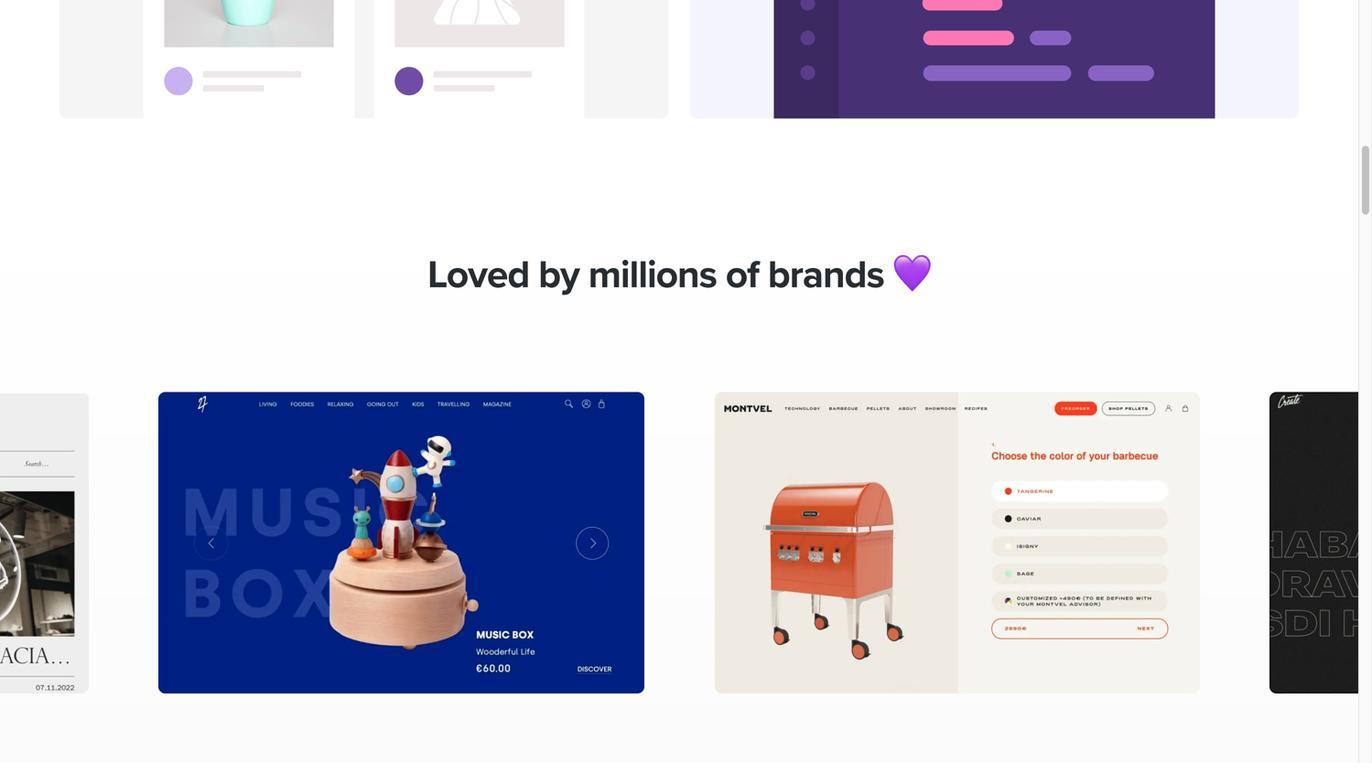 Task type: locate. For each thing, give the bounding box(es) containing it.
brands
[[768, 252, 884, 299]]

illustration of two product cards, with a plan and an abstract shape image
[[143, 0, 585, 119]]

screenshot of cup of couple website image
[[0, 392, 89, 694]]

screenshot of create website image
[[1270, 392, 1373, 694]]

loved by millions of brands 💜
[[428, 252, 931, 299]]



Task type: vqa. For each thing, say whether or not it's contained in the screenshot.
business owner working at her desk image
no



Task type: describe. For each thing, give the bounding box(es) containing it.
illustration of lines of development code image
[[774, 0, 1216, 119]]

by
[[539, 252, 580, 299]]

screenshot of montvel website image
[[714, 392, 1201, 694]]

of
[[726, 252, 759, 299]]

💜
[[893, 252, 931, 299]]

loved
[[428, 252, 530, 299]]

millions
[[589, 252, 717, 299]]



